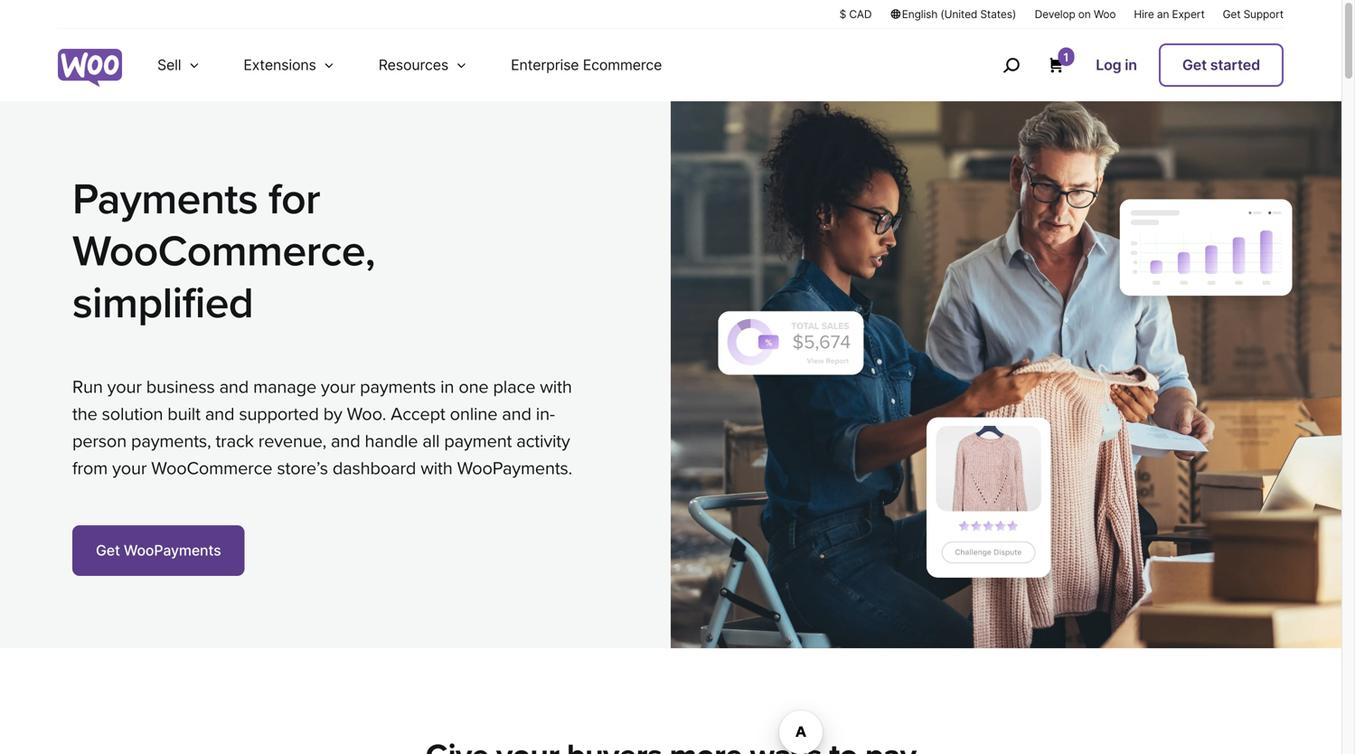 Task type: describe. For each thing, give the bounding box(es) containing it.
in inside "service navigation menu" element
[[1125, 56, 1137, 74]]

started
[[1210, 56, 1260, 74]]

woo.
[[347, 403, 386, 425]]

all
[[423, 430, 440, 452]]

and left the manage
[[219, 376, 249, 398]]

woopayments.
[[457, 457, 572, 479]]

resources
[[379, 56, 449, 74]]

solution
[[102, 403, 163, 425]]

develop
[[1035, 8, 1076, 21]]

track
[[216, 430, 254, 452]]

your right from
[[112, 457, 147, 479]]

payments
[[360, 376, 436, 398]]

on
[[1078, 8, 1091, 21]]

hire an expert
[[1134, 8, 1205, 21]]

service navigation menu element
[[964, 36, 1284, 94]]

ecommerce
[[583, 56, 662, 74]]

1 link
[[1047, 47, 1074, 74]]

place
[[493, 376, 536, 398]]

get for get woopayments
[[96, 541, 120, 559]]

english (united states) button
[[890, 6, 1017, 22]]

activity
[[516, 430, 570, 452]]

an
[[1157, 8, 1169, 21]]

your up solution on the bottom
[[107, 376, 142, 398]]

store's
[[277, 457, 328, 479]]

payments,
[[131, 430, 211, 452]]

in inside 'run your business and manage your payments in one place with the solution built and supported by woo. accept online and in- person payments, track revenue, and handle all payment activity from your woocommerce store's dashboard with woopayments.'
[[440, 376, 454, 398]]

online
[[450, 403, 498, 425]]

woopayments
[[124, 541, 221, 559]]

get started link
[[1159, 43, 1284, 87]]

in-
[[536, 403, 555, 425]]

get for get support
[[1223, 8, 1241, 21]]

hire
[[1134, 8, 1154, 21]]

get for get started
[[1183, 56, 1207, 74]]

business
[[146, 376, 215, 398]]

expert
[[1172, 8, 1205, 21]]

get woopayments
[[96, 541, 221, 559]]

$
[[840, 8, 846, 21]]

and up 'track'
[[205, 403, 234, 425]]

extensions button
[[222, 29, 357, 101]]

(united
[[941, 8, 978, 21]]

manage
[[253, 376, 316, 398]]

revenue,
[[258, 430, 326, 452]]

built
[[168, 403, 201, 425]]

one
[[459, 376, 489, 398]]

accept
[[391, 403, 445, 425]]

get started
[[1183, 56, 1260, 74]]

handle
[[365, 430, 418, 452]]

woo
[[1094, 8, 1116, 21]]

woocommerce
[[151, 457, 273, 479]]

cad
[[849, 8, 872, 21]]

for
[[268, 174, 320, 226]]

sell button
[[136, 29, 222, 101]]

payment
[[444, 430, 512, 452]]

supported
[[239, 403, 319, 425]]

english (united states)
[[902, 8, 1016, 21]]

run your business and manage your payments in one place with the solution built and supported by woo. accept online and in- person payments, track revenue, and handle all payment activity from your woocommerce store's dashboard with woopayments.
[[72, 376, 572, 479]]

the
[[72, 403, 97, 425]]

enterprise ecommerce
[[511, 56, 662, 74]]

run
[[72, 376, 103, 398]]

1 vertical spatial with
[[421, 457, 453, 479]]

payments for woocommerce, simplified
[[72, 174, 375, 330]]

states)
[[980, 8, 1016, 21]]



Task type: vqa. For each thing, say whether or not it's contained in the screenshot.
World'S at the left of page
no



Task type: locate. For each thing, give the bounding box(es) containing it.
support
[[1244, 8, 1284, 21]]

get woopayments link
[[72, 525, 245, 576]]

2 horizontal spatial get
[[1223, 8, 1241, 21]]

get support
[[1223, 8, 1284, 21]]

get left started
[[1183, 56, 1207, 74]]

from
[[72, 457, 108, 479]]

1 vertical spatial in
[[440, 376, 454, 398]]

1 vertical spatial get
[[1183, 56, 1207, 74]]

with
[[540, 376, 572, 398], [421, 457, 453, 479]]

your up by
[[321, 376, 356, 398]]

1 horizontal spatial get
[[1183, 56, 1207, 74]]

0 vertical spatial with
[[540, 376, 572, 398]]

enterprise
[[511, 56, 579, 74]]

log in link
[[1089, 45, 1145, 85]]

2 vertical spatial get
[[96, 541, 120, 559]]

and
[[219, 376, 249, 398], [205, 403, 234, 425], [502, 403, 531, 425], [331, 430, 360, 452]]

develop on woo link
[[1035, 6, 1116, 22]]

with up "in-"
[[540, 376, 572, 398]]

get left woopayments
[[96, 541, 120, 559]]

1 horizontal spatial with
[[540, 376, 572, 398]]

in
[[1125, 56, 1137, 74], [440, 376, 454, 398]]

your
[[107, 376, 142, 398], [321, 376, 356, 398], [112, 457, 147, 479]]

search image
[[997, 51, 1026, 80]]

sell
[[157, 56, 181, 74]]

get inside get started link
[[1183, 56, 1207, 74]]

with down all
[[421, 457, 453, 479]]

0 horizontal spatial get
[[96, 541, 120, 559]]

simplified
[[72, 278, 253, 330]]

english
[[902, 8, 938, 21]]

hire an expert link
[[1134, 6, 1205, 22]]

get left support
[[1223, 8, 1241, 21]]

get
[[1223, 8, 1241, 21], [1183, 56, 1207, 74], [96, 541, 120, 559]]

0 horizontal spatial with
[[421, 457, 453, 479]]

0 vertical spatial get
[[1223, 8, 1241, 21]]

in right log
[[1125, 56, 1137, 74]]

enterprise ecommerce link
[[489, 29, 684, 101]]

person
[[72, 430, 127, 452]]

0 horizontal spatial in
[[440, 376, 454, 398]]

dashboard
[[333, 457, 416, 479]]

resources button
[[357, 29, 489, 101]]

and down place
[[502, 403, 531, 425]]

by
[[323, 403, 342, 425]]

1 horizontal spatial in
[[1125, 56, 1137, 74]]

0 vertical spatial in
[[1125, 56, 1137, 74]]

$ cad
[[840, 8, 872, 21]]

extensions
[[244, 56, 316, 74]]

in left one
[[440, 376, 454, 398]]

log
[[1096, 56, 1122, 74]]

1
[[1064, 50, 1069, 64]]

log in
[[1096, 56, 1137, 74]]

payments
[[72, 174, 258, 226]]

get inside the 'get woopayments' link
[[96, 541, 120, 559]]

woocommerce,
[[72, 226, 375, 278]]

and down by
[[331, 430, 360, 452]]

$ cad button
[[840, 6, 872, 22]]

get inside the get support link
[[1223, 8, 1241, 21]]

get support link
[[1223, 6, 1284, 22]]

develop on woo
[[1035, 8, 1116, 21]]



